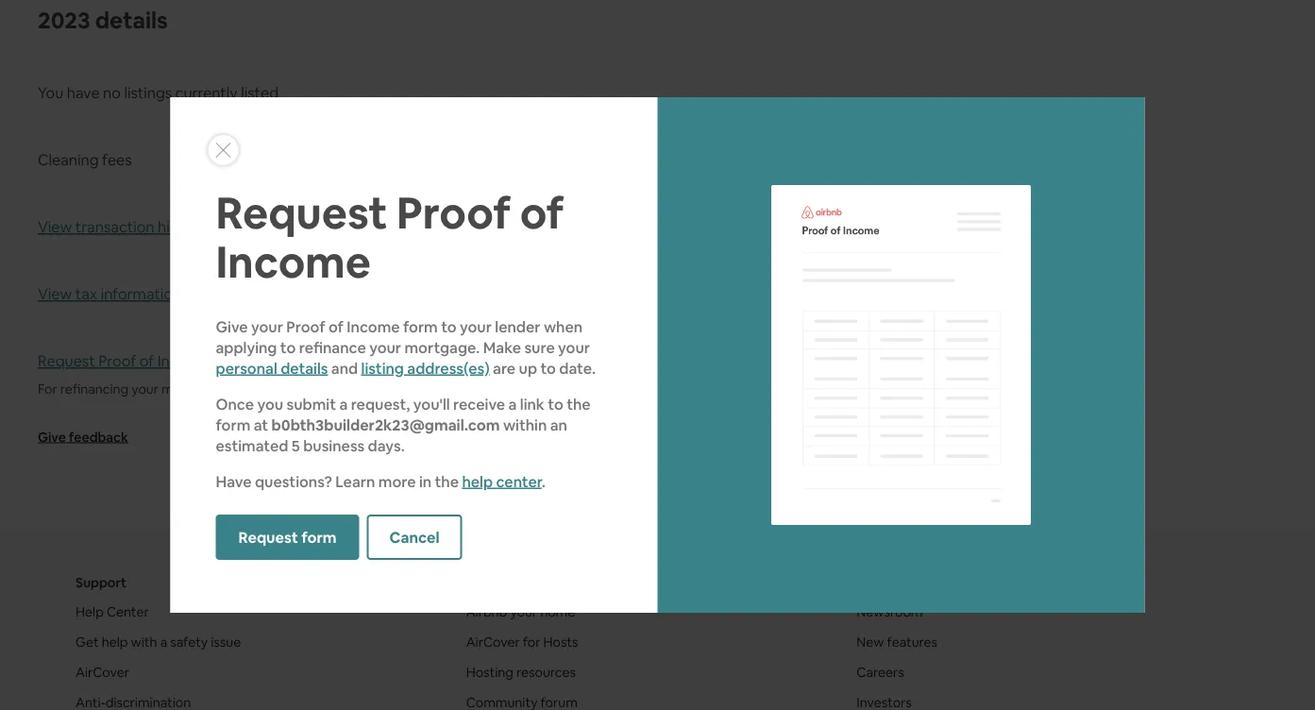 Task type: vqa. For each thing, say whether or not it's contained in the screenshot.
Communication
no



Task type: locate. For each thing, give the bounding box(es) containing it.
request inside button
[[239, 528, 298, 547]]

in
[[419, 472, 432, 491]]

the
[[567, 394, 591, 414], [435, 472, 459, 491]]

0 vertical spatial help
[[462, 472, 493, 491]]

get
[[76, 633, 99, 650]]

0 horizontal spatial details
[[95, 6, 168, 35]]

income inside give your proof of income form to your lender when applying to refinance your mortgage.
[[347, 317, 400, 336]]

0 horizontal spatial of
[[139, 351, 154, 371]]

your up the make
[[460, 317, 492, 336]]

2 horizontal spatial proof
[[397, 184, 511, 241]]

aircover link
[[76, 664, 129, 681]]

to up an
[[548, 394, 564, 414]]

2 view from the top
[[38, 284, 72, 304]]

view transaction history
[[38, 217, 206, 237]]

home
[[540, 603, 575, 620]]

2023
[[38, 6, 90, 35]]

2 vertical spatial proof
[[98, 351, 136, 371]]

features
[[888, 633, 938, 650]]

have
[[67, 83, 100, 102]]

listing address(es) link
[[361, 358, 490, 378]]

proof inside request proof of income for refinancing your mortgage.
[[98, 351, 136, 371]]

help right get
[[102, 633, 128, 650]]

hosting up airbnb
[[466, 574, 515, 591]]

1 vertical spatial request
[[38, 351, 95, 371]]

a right with
[[160, 633, 167, 650]]

0 vertical spatial details
[[95, 6, 168, 35]]

personal details link
[[216, 358, 328, 378]]

to right up
[[541, 358, 556, 378]]

hosting down aircover for hosts link
[[466, 664, 514, 681]]

1 vertical spatial help
[[102, 633, 128, 650]]

details
[[95, 6, 168, 35], [281, 358, 328, 378]]

2 horizontal spatial a
[[509, 394, 517, 414]]

proof
[[397, 184, 511, 241], [287, 317, 325, 336], [98, 351, 136, 371]]

request proof of income button
[[38, 351, 209, 372]]

0 horizontal spatial proof
[[98, 351, 136, 371]]

2 hosting from the top
[[466, 664, 514, 681]]

form inside give your proof of income form to your lender when applying to refinance your mortgage.
[[403, 317, 438, 336]]

request inside request proof of income for refinancing your mortgage.
[[38, 351, 95, 371]]

details down 'refinance'
[[281, 358, 328, 378]]

help left 'center'
[[462, 472, 493, 491]]

view left tax in the left of the page
[[38, 284, 72, 304]]

0 vertical spatial mortgage.
[[405, 338, 480, 357]]

income inside request proof of income for refinancing your mortgage.
[[157, 351, 209, 371]]

1 horizontal spatial the
[[567, 394, 591, 414]]

0 horizontal spatial mortgage.
[[162, 380, 226, 397]]

cancel
[[390, 528, 440, 547]]

2 horizontal spatial form
[[403, 317, 438, 336]]

mortgage. down personal
[[162, 380, 226, 397]]

1 horizontal spatial details
[[281, 358, 328, 378]]

refinancing
[[60, 380, 129, 397]]

help center link
[[462, 472, 542, 491]]

0 vertical spatial income
[[216, 233, 371, 290]]

give your proof of income form to your lender when applying to refinance your mortgage.
[[216, 317, 583, 357]]

1 vertical spatial mortgage.
[[162, 380, 226, 397]]

aircover for "aircover" link
[[76, 664, 129, 681]]

your up listing
[[370, 338, 402, 357]]

0 vertical spatial view
[[38, 217, 72, 237]]

currently
[[175, 83, 238, 102]]

0 horizontal spatial form
[[216, 415, 251, 435]]

of for request proof of income
[[520, 184, 564, 241]]

0 horizontal spatial aircover
[[76, 664, 129, 681]]

request inside 'request proof of income'
[[216, 184, 388, 241]]

aircover for hosts link
[[466, 633, 579, 650]]

income inside 'request proof of income'
[[216, 233, 371, 290]]

1 hosting from the top
[[466, 574, 515, 591]]

1 horizontal spatial a
[[339, 394, 348, 414]]

1 vertical spatial hosting
[[466, 664, 514, 681]]

have
[[216, 472, 252, 491]]

are
[[493, 358, 516, 378]]

request,
[[351, 394, 410, 414]]

help
[[462, 472, 493, 491], [102, 633, 128, 650]]

2 vertical spatial income
[[157, 351, 209, 371]]

aircover down airbnb
[[466, 633, 520, 650]]

no
[[103, 83, 121, 102]]

1 horizontal spatial proof
[[287, 317, 325, 336]]

hosting resources link
[[466, 664, 576, 681]]

date.
[[560, 358, 596, 378]]

refinance
[[299, 338, 366, 357]]

listing
[[361, 358, 404, 378]]

1 horizontal spatial form
[[301, 528, 337, 547]]

of
[[520, 184, 564, 241], [329, 317, 344, 336], [139, 351, 154, 371]]

you'll
[[414, 394, 450, 414]]

request form
[[239, 528, 337, 547]]

form inside once you submit a request, you'll receive a link to the form at
[[216, 415, 251, 435]]

mortgage. up address(es) on the bottom left
[[405, 338, 480, 357]]

the up an
[[567, 394, 591, 414]]

2 vertical spatial form
[[301, 528, 337, 547]]

a for you'll
[[339, 394, 348, 414]]

1 horizontal spatial aircover
[[466, 633, 520, 650]]

close image
[[216, 143, 231, 158]]

your up date.
[[558, 338, 590, 357]]

income up the give
[[216, 233, 371, 290]]

0 horizontal spatial a
[[160, 633, 167, 650]]

proof inside 'request proof of income'
[[397, 184, 511, 241]]

form down once
[[216, 415, 251, 435]]

safety
[[170, 633, 208, 650]]

proof for request proof of income for refinancing your mortgage.
[[98, 351, 136, 371]]

2 horizontal spatial of
[[520, 184, 564, 241]]

view
[[38, 217, 72, 237], [38, 284, 72, 304]]

2 vertical spatial request
[[239, 528, 298, 547]]

to up personal details 'link'
[[280, 338, 296, 357]]

1 vertical spatial form
[[216, 415, 251, 435]]

view left 'transaction'
[[38, 217, 72, 237]]

newsroom
[[857, 603, 923, 620]]

and
[[331, 358, 358, 378]]

for
[[523, 633, 541, 650]]

1 horizontal spatial mortgage.
[[405, 338, 480, 357]]

your down request proof of income button
[[132, 380, 159, 397]]

0 horizontal spatial the
[[435, 472, 459, 491]]

a left the link
[[509, 394, 517, 414]]

listed
[[241, 83, 279, 102]]

0 vertical spatial hosting
[[466, 574, 515, 591]]

1 horizontal spatial of
[[329, 317, 344, 336]]

address(es)
[[407, 358, 490, 378]]

view for view transaction history
[[38, 217, 72, 237]]

1 view from the top
[[38, 217, 72, 237]]

income left personal
[[157, 351, 209, 371]]

of inside 'request proof of income'
[[520, 184, 564, 241]]

request for request proof of income
[[216, 184, 388, 241]]

questions?
[[255, 472, 332, 491]]

form up make sure your personal details and listing address(es) are up to date.
[[403, 317, 438, 336]]

details right 2023
[[95, 6, 168, 35]]

lender
[[495, 317, 541, 336]]

1 vertical spatial the
[[435, 472, 459, 491]]

the right the in
[[435, 472, 459, 491]]

2 vertical spatial of
[[139, 351, 154, 371]]

0 horizontal spatial help
[[102, 633, 128, 650]]

0 vertical spatial of
[[520, 184, 564, 241]]

hosting
[[466, 574, 515, 591], [466, 664, 514, 681]]

learn
[[336, 472, 375, 491]]

0 vertical spatial form
[[403, 317, 438, 336]]

1 vertical spatial income
[[347, 317, 400, 336]]

a
[[339, 394, 348, 414], [509, 394, 517, 414], [160, 633, 167, 650]]

view for view tax information
[[38, 284, 72, 304]]

0 vertical spatial aircover
[[466, 633, 520, 650]]

0 vertical spatial proof
[[397, 184, 511, 241]]

view tax information
[[38, 284, 182, 304]]

new features
[[857, 633, 938, 650]]

1 vertical spatial of
[[329, 317, 344, 336]]

more
[[379, 472, 416, 491]]

form down questions?
[[301, 528, 337, 547]]

hosting for hosting
[[466, 574, 515, 591]]

your inside request proof of income for refinancing your mortgage.
[[132, 380, 159, 397]]

form
[[403, 317, 438, 336], [216, 415, 251, 435], [301, 528, 337, 547]]

1 vertical spatial view
[[38, 284, 72, 304]]

1 vertical spatial details
[[281, 358, 328, 378]]

of inside request proof of income for refinancing your mortgage.
[[139, 351, 154, 371]]

form inside button
[[301, 528, 337, 547]]

your
[[251, 317, 283, 336], [460, 317, 492, 336], [370, 338, 402, 357], [558, 338, 590, 357], [132, 380, 159, 397], [510, 603, 538, 620]]

request form button
[[216, 515, 359, 560]]

the inside once you submit a request, you'll receive a link to the form at
[[567, 394, 591, 414]]

1 vertical spatial aircover
[[76, 664, 129, 681]]

for
[[38, 380, 57, 397]]

mortgage.
[[405, 338, 480, 357], [162, 380, 226, 397]]

request
[[216, 184, 388, 241], [38, 351, 95, 371], [239, 528, 298, 547]]

income up listing
[[347, 317, 400, 336]]

aircover down get
[[76, 664, 129, 681]]

a right submit
[[339, 394, 348, 414]]

1 vertical spatial proof
[[287, 317, 325, 336]]

0 vertical spatial request
[[216, 184, 388, 241]]

0 vertical spatial the
[[567, 394, 591, 414]]

to
[[441, 317, 457, 336], [280, 338, 296, 357], [541, 358, 556, 378], [548, 394, 564, 414]]

give
[[216, 317, 248, 336]]



Task type: describe. For each thing, give the bounding box(es) containing it.
resources
[[517, 664, 576, 681]]

new
[[857, 633, 885, 650]]

make sure your personal details and listing address(es) are up to date.
[[216, 338, 596, 378]]

1 horizontal spatial help
[[462, 472, 493, 491]]

your up applying on the left of page
[[251, 317, 283, 336]]

request for request form
[[239, 528, 298, 547]]

b0bth3builder2k23@gmail.com
[[272, 415, 500, 435]]

center
[[496, 472, 542, 491]]

of for request proof of income for refinancing your mortgage.
[[139, 351, 154, 371]]

fees
[[102, 150, 132, 169]]

proof for request proof of income
[[397, 184, 511, 241]]

new features link
[[857, 633, 938, 650]]

details inside make sure your personal details and listing address(es) are up to date.
[[281, 358, 328, 378]]

get help with a safety issue link
[[76, 633, 241, 650]]

income for request proof of income
[[216, 233, 371, 290]]

once
[[216, 394, 254, 414]]

hosting resources
[[466, 664, 576, 681]]

applying
[[216, 338, 277, 357]]

sure
[[525, 338, 555, 357]]

listings
[[124, 83, 172, 102]]

a for issue
[[160, 633, 167, 650]]

receive
[[453, 394, 505, 414]]

with
[[131, 633, 157, 650]]

5
[[292, 436, 300, 455]]

airbnb
[[466, 603, 508, 620]]

tax
[[75, 284, 97, 304]]

information
[[101, 284, 182, 304]]

when
[[544, 317, 583, 336]]

once you submit a request, you'll receive a link to the form at
[[216, 394, 591, 435]]

business
[[303, 436, 365, 455]]

2023 details
[[38, 6, 168, 35]]

you have no listings currently listed
[[38, 83, 279, 102]]

have questions? learn more in the help center .
[[216, 472, 546, 491]]

submit
[[287, 394, 336, 414]]

estimated
[[216, 436, 289, 455]]

you
[[257, 394, 284, 414]]

hosts
[[544, 633, 579, 650]]

within
[[503, 415, 547, 435]]

up
[[519, 358, 538, 378]]

income for request proof of income for refinancing your mortgage.
[[157, 351, 209, 371]]

request for request proof of income for refinancing your mortgage.
[[38, 351, 95, 371]]

to up address(es) on the bottom left
[[441, 317, 457, 336]]

center
[[107, 603, 149, 620]]

make
[[483, 338, 521, 357]]

cancel button
[[367, 515, 462, 560]]

link
[[520, 394, 545, 414]]

proof inside give your proof of income form to your lender when applying to refinance your mortgage.
[[287, 317, 325, 336]]

mortgage. inside give your proof of income form to your lender when applying to refinance your mortgage.
[[405, 338, 480, 357]]

mortgage. inside request proof of income for refinancing your mortgage.
[[162, 380, 226, 397]]

an
[[550, 415, 568, 435]]

issue
[[211, 633, 241, 650]]

careers link
[[857, 664, 905, 681]]

history
[[158, 217, 206, 237]]

help center
[[76, 603, 149, 620]]

view transaction history link
[[38, 217, 206, 237]]

personal
[[216, 358, 277, 378]]

view tax information link
[[38, 284, 182, 304]]

of inside give your proof of income form to your lender when applying to refinance your mortgage.
[[329, 317, 344, 336]]

transaction
[[75, 217, 154, 237]]

airbnb your home
[[466, 603, 575, 620]]

support
[[76, 574, 127, 591]]

days.
[[368, 436, 405, 455]]

aircover for aircover for hosts
[[466, 633, 520, 650]]

hosting for hosting resources
[[466, 664, 514, 681]]

.
[[542, 472, 546, 491]]

cleaning
[[38, 150, 99, 169]]

your inside make sure your personal details and listing address(es) are up to date.
[[558, 338, 590, 357]]

help center link
[[76, 603, 149, 620]]

your up aircover for hosts link
[[510, 603, 538, 620]]

at
[[254, 415, 268, 435]]

newsroom link
[[857, 603, 923, 620]]

careers
[[857, 664, 905, 681]]

aircover for hosts
[[466, 633, 579, 650]]

request proof of income for refinancing your mortgage.
[[38, 351, 229, 397]]

cleaning fees
[[38, 150, 132, 169]]

to inside make sure your personal details and listing address(es) are up to date.
[[541, 358, 556, 378]]

to inside once you submit a request, you'll receive a link to the form at
[[548, 394, 564, 414]]

within an estimated 5 business days.
[[216, 415, 568, 455]]

get help with a safety issue
[[76, 633, 241, 650]]

help
[[76, 603, 104, 620]]

request proof of income
[[216, 184, 564, 290]]

airbnb your home link
[[466, 603, 575, 620]]



